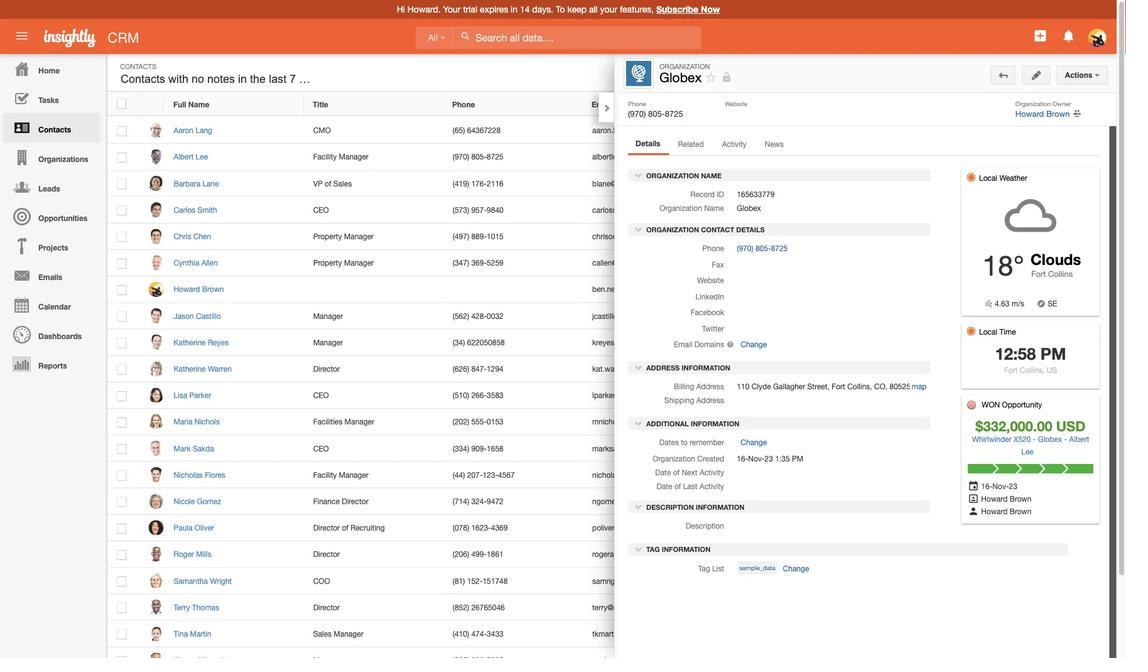 Task type: vqa. For each thing, say whether or not it's contained in the screenshot.


Task type: locate. For each thing, give the bounding box(es) containing it.
contacts for export contacts and notes
[[968, 183, 999, 192]]

1 vertical spatial 16-
[[737, 454, 749, 463]]

ceo down facilities
[[313, 444, 329, 453]]

record id
[[691, 190, 724, 199]]

follow image for callen@ocair.com
[[872, 258, 884, 270]]

None checkbox
[[117, 99, 126, 109], [117, 153, 127, 163], [117, 259, 127, 269], [117, 391, 127, 401], [117, 444, 127, 454], [117, 524, 127, 534], [117, 550, 127, 561], [117, 630, 127, 640], [117, 657, 127, 659], [117, 99, 126, 109], [117, 153, 127, 163], [117, 259, 127, 269], [117, 391, 127, 401], [117, 444, 127, 454], [117, 524, 127, 534], [117, 550, 127, 561], [117, 630, 127, 640], [117, 657, 127, 659]]

import down imports
[[982, 217, 1004, 226]]

pm inside the 12:58 pm fort collins, us
[[1041, 344, 1067, 363]]

director inside "finance director" cell
[[342, 497, 369, 506]]

time
[[1000, 327, 1016, 336]]

tag list down record permissions icon
[[731, 100, 759, 109]]

of left the recruiting
[[342, 524, 349, 532]]

4 row from the top
[[107, 171, 925, 197]]

hi howard. your trial expires in 14 days. to keep all your features, subscribe now
[[397, 4, 720, 14]]

0 vertical spatial 8725
[[665, 109, 683, 118]]

(078) 1623-4369 cell
[[443, 515, 583, 542]]

2 horizontal spatial globex
[[1039, 435, 1063, 444]]

row containing nicholas flores
[[107, 462, 925, 489]]

tag list inside row
[[731, 100, 759, 109]]

date down nicholas.flores@clampett.com on the right of page
[[657, 482, 673, 491]]

1 horizontal spatial (970)
[[628, 109, 646, 118]]

ceo cell
[[304, 197, 443, 224], [304, 383, 443, 409], [304, 436, 443, 462]]

(347)
[[453, 259, 469, 267]]

16-nov-23 import
[[942, 217, 1004, 226]]

opportunities
[[38, 214, 88, 222]]

fort for 12:58
[[1005, 366, 1018, 374]]

mnichols@parkerandco.com cell
[[583, 409, 722, 436]]

8 row from the top
[[107, 277, 925, 303]]

1 chevron down image from the top
[[635, 171, 643, 180]]

0 vertical spatial ceo
[[313, 206, 329, 214]]

9 follow image from the top
[[872, 417, 884, 429]]

sample_data link for change
[[737, 562, 778, 575]]

(65) 64367228 cell
[[443, 118, 583, 144]]

notifications image
[[1062, 28, 1077, 43]]

ceo cell down facilities manager
[[304, 436, 443, 462]]

2 manager cell from the top
[[304, 330, 443, 356]]

and up export contacts and notes
[[1001, 166, 1014, 175]]

nov- right actual close date image
[[993, 482, 1009, 491]]

0 horizontal spatial sample_data link
[[737, 562, 778, 575]]

samantha
[[174, 577, 208, 586]]

1 property manager cell from the top
[[304, 224, 443, 250]]

1 vertical spatial 23
[[765, 454, 773, 463]]

(852) 26765046
[[453, 603, 505, 612]]

(573) 957-9840 cell
[[443, 197, 583, 224]]

1 facility manager from the top
[[313, 152, 369, 161]]

to
[[556, 4, 565, 14]]

projects
[[38, 243, 68, 252]]

pm up the us
[[1041, 344, 1067, 363]]

cmo cell
[[304, 118, 443, 144]]

information for tag information
[[662, 546, 711, 554]]

lee inside $332,000.00 usd whirlwinder x520 - globex - albert lee
[[1022, 447, 1034, 456]]

(34)
[[453, 338, 465, 347]]

globex inside $332,000.00 usd whirlwinder x520 - globex - albert lee
[[1039, 435, 1063, 444]]

reyes
[[208, 338, 229, 347]]

6 follow image from the top
[[872, 337, 884, 349]]

director cell for (626) 847-1294
[[304, 356, 443, 383]]

coo
[[313, 577, 330, 586]]

sales
[[334, 179, 352, 188], [313, 630, 332, 639]]

1 horizontal spatial phone
[[628, 100, 646, 107]]

tag down poliver@northumbria.edu cell
[[647, 546, 660, 554]]

follow image for kreyes@globex.com
[[872, 337, 884, 349]]

2 ceo cell from the top
[[304, 383, 443, 409]]

katherine down jason
[[174, 338, 206, 347]]

globex up phone (970) 805-8725
[[660, 70, 702, 85]]

805- up 176-
[[472, 152, 487, 161]]

ngomez@cyberdyne.com cell
[[583, 489, 722, 515]]

1 property manager from the top
[[313, 232, 374, 241]]

2 property manager cell from the top
[[304, 250, 443, 277]]

sample_data for rogeramills@warbucks.com
[[735, 551, 771, 558]]

tag down record permissions icon
[[731, 100, 744, 109]]

11 row from the top
[[107, 356, 925, 383]]

ceo for smith
[[313, 206, 329, 214]]

(419) 176-2116 cell
[[443, 171, 583, 197]]

1 facility from the top
[[313, 152, 337, 161]]

16- right created
[[737, 454, 749, 463]]

nicholas flores
[[174, 471, 225, 479]]

information down last
[[696, 503, 745, 512]]

follow image for aaron.lang@clampett.com
[[872, 125, 884, 137]]

0 vertical spatial nov-
[[955, 217, 972, 226]]

8725 inside cell
[[487, 152, 504, 161]]

information up billing address
[[682, 364, 731, 372]]

0 vertical spatial facility
[[313, 152, 337, 161]]

howard brown
[[1016, 109, 1070, 118], [174, 285, 224, 294], [980, 495, 1032, 503], [980, 507, 1032, 516]]

organization name down 'record'
[[660, 204, 724, 213]]

carlos
[[174, 206, 195, 214]]

information for additional information
[[691, 420, 740, 428]]

-
[[1033, 435, 1036, 444], [1065, 435, 1068, 444]]

2 property from the top
[[313, 259, 342, 267]]

local left time
[[980, 327, 998, 336]]

import contacts and notes
[[942, 166, 1036, 175]]

aaron lang link
[[174, 126, 219, 135]]

(44) 207-123-4567
[[453, 471, 515, 479]]

1 ceo cell from the top
[[304, 197, 443, 224]]

samright@nakatomi.com cell
[[583, 568, 722, 595]]

sample_data for marksakda@ocair.com
[[735, 445, 771, 452]]

2 - from the left
[[1065, 435, 1068, 444]]

activity down created
[[700, 468, 724, 477]]

website down record permissions icon
[[725, 100, 748, 107]]

chrisochen@kinggroup.com cell
[[583, 224, 722, 250]]

navigation
[[0, 54, 101, 379]]

1294
[[487, 365, 504, 373]]

0 horizontal spatial 16-
[[737, 454, 749, 463]]

2 ceo from the top
[[313, 391, 329, 400]]

1 director cell from the top
[[304, 356, 443, 383]]

1 horizontal spatial (970) 805-8725
[[737, 244, 788, 253]]

howard brown link up the "jason castillo" link
[[174, 285, 230, 294]]

12 row from the top
[[107, 383, 925, 409]]

your left recent on the top of page
[[933, 199, 953, 207]]

last
[[683, 482, 698, 491]]

organizations
[[38, 155, 88, 163]]

website up linkedin at the right of page
[[698, 276, 724, 285]]

row containing samantha wright
[[107, 568, 925, 595]]

3 ceo from the top
[[313, 444, 329, 453]]

0 vertical spatial lee
[[196, 152, 208, 161]]

sample_data for blane@jakubowski.com
[[735, 180, 771, 187]]

director inside cell
[[313, 524, 340, 532]]

1 katherine from the top
[[174, 338, 206, 347]]

16 row from the top
[[107, 489, 925, 515]]

in left the
[[238, 73, 247, 85]]

barbara lane
[[174, 179, 219, 188]]

0 vertical spatial date
[[656, 468, 671, 477]]

tag down tag information
[[699, 564, 710, 573]]

nicole gomez link
[[174, 497, 227, 506]]

address
[[647, 364, 680, 372], [697, 382, 724, 391], [697, 396, 724, 405]]

18 row from the top
[[107, 542, 925, 568]]

1 vertical spatial list
[[712, 564, 724, 573]]

3 row from the top
[[107, 144, 925, 171]]

chevron down image up poliver@northumbria.edu
[[635, 503, 643, 512]]

director down coo
[[313, 603, 340, 612]]

0 horizontal spatial tag list
[[699, 564, 724, 573]]

(626)
[[453, 365, 469, 373]]

0 vertical spatial description
[[647, 503, 694, 512]]

0 vertical spatial (970) 805-8725
[[453, 152, 504, 161]]

of right the vp
[[325, 179, 331, 188]]

0 vertical spatial sample_data link
[[946, 251, 987, 265]]

0 horizontal spatial contact
[[701, 225, 735, 234]]

fort inside the 12:58 pm fort collins, us
[[1005, 366, 1018, 374]]

sample_data for lparker@parkerandco.com
[[735, 392, 771, 399]]

3 ceo cell from the top
[[304, 436, 443, 462]]

director cell
[[304, 356, 443, 383], [304, 542, 443, 568], [304, 595, 443, 621]]

0 vertical spatial your
[[443, 4, 461, 14]]

1 vertical spatial in
[[238, 73, 247, 85]]

22 row from the top
[[107, 648, 925, 659]]

1 facility manager cell from the top
[[304, 144, 443, 171]]

13 follow image from the top
[[872, 576, 884, 588]]

email inside row
[[592, 100, 612, 109]]

address down billing address
[[697, 396, 724, 405]]

10 row from the top
[[107, 330, 925, 356]]

organization name up 'record'
[[645, 172, 722, 180]]

director for warren
[[313, 365, 340, 373]]

0 vertical spatial property manager
[[313, 232, 374, 241]]

tasks
[[38, 96, 59, 104]]

details down aaron.lang@clampett.com
[[636, 139, 661, 148]]

2 vertical spatial 8725
[[771, 244, 788, 253]]

19 row from the top
[[107, 568, 925, 595]]

17 row from the top
[[107, 515, 925, 542]]

change record owner image
[[1074, 108, 1082, 119]]

collins, left the us
[[1020, 366, 1045, 374]]

805- down 165633779
[[756, 244, 771, 253]]

None checkbox
[[117, 126, 127, 136], [117, 179, 127, 189], [117, 206, 127, 216], [117, 232, 127, 242], [117, 285, 127, 295], [117, 312, 127, 322], [117, 338, 127, 348], [117, 365, 127, 375], [117, 418, 127, 428], [117, 471, 127, 481], [117, 497, 127, 507], [117, 577, 127, 587], [117, 603, 127, 614], [117, 126, 127, 136], [117, 179, 127, 189], [117, 206, 127, 216], [117, 232, 127, 242], [117, 285, 127, 295], [117, 312, 127, 322], [117, 338, 127, 348], [117, 365, 127, 375], [117, 418, 127, 428], [117, 471, 127, 481], [117, 497, 127, 507], [117, 577, 127, 587], [117, 603, 127, 614]]

sample_data for samright@nakatomi.com
[[735, 578, 771, 585]]

brown inside row
[[202, 285, 224, 294]]

(562)
[[453, 312, 469, 320]]

0 vertical spatial facility manager
[[313, 152, 369, 161]]

2 horizontal spatial nov-
[[993, 482, 1009, 491]]

director cell down the recruiting
[[304, 542, 443, 568]]

activity right last
[[700, 482, 724, 491]]

your left trial
[[443, 4, 461, 14]]

facility manager up the "vp of sales"
[[313, 152, 369, 161]]

albert down the "aaron"
[[174, 152, 194, 161]]

3583
[[487, 391, 504, 400]]

(510) 266-3583 cell
[[443, 383, 583, 409]]

(852) 26765046 cell
[[443, 595, 583, 621]]

howard right opportunity owner image
[[982, 507, 1008, 516]]

1:35
[[776, 454, 790, 463]]

15 row from the top
[[107, 462, 925, 489]]

email up aaron.lang@clampett.com
[[592, 100, 612, 109]]

(970) down organization contact details
[[737, 244, 754, 253]]

lee inside row
[[196, 152, 208, 161]]

80525,
[[890, 382, 913, 391]]

2 facility manager cell from the top
[[304, 462, 443, 489]]

organization left owner
[[1016, 100, 1051, 107]]

0 horizontal spatial 23
[[765, 454, 773, 463]]

10 follow image from the top
[[872, 443, 884, 455]]

0 horizontal spatial phone
[[452, 100, 475, 109]]

contacts for contacts contacts with no notes in the last 7 days
[[121, 73, 165, 85]]

2 horizontal spatial phone
[[703, 244, 724, 253]]

chevron down image down poliver@northumbria.edu
[[635, 545, 643, 554]]

6 row from the top
[[107, 224, 925, 250]]

2 facility manager from the top
[[313, 471, 369, 479]]

0 vertical spatial local
[[980, 173, 998, 182]]

terry@globex.com cell
[[583, 595, 722, 621]]

8725 up related
[[665, 109, 683, 118]]

details up '(970) 805-8725' link
[[737, 225, 765, 234]]

row group
[[107, 118, 925, 659]]

navigation containing home
[[0, 54, 101, 379]]

manager cell for (34)
[[304, 330, 443, 356]]

import
[[933, 148, 960, 156], [944, 166, 966, 175], [982, 217, 1004, 226]]

2 local from the top
[[980, 327, 998, 336]]

23 up tags
[[972, 217, 980, 226]]

sales right the vp
[[334, 179, 352, 188]]

director cell for (852) 26765046
[[304, 595, 443, 621]]

katherine for katherine reyes
[[174, 338, 206, 347]]

chevron down image for record id
[[635, 171, 643, 180]]

description up poliver@northumbria.edu cell
[[647, 503, 694, 512]]

8725 up 2116
[[487, 152, 504, 161]]

2 facility from the top
[[313, 471, 337, 479]]

13 row from the top
[[107, 409, 925, 436]]

21 row from the top
[[107, 621, 925, 648]]

cell
[[894, 197, 925, 224], [894, 250, 925, 277], [304, 277, 443, 303], [443, 277, 583, 303], [722, 277, 862, 303], [894, 277, 925, 303], [722, 303, 862, 330], [894, 303, 925, 330], [894, 330, 925, 356], [894, 436, 925, 462], [722, 462, 862, 489], [894, 462, 925, 489], [722, 515, 862, 542], [894, 515, 925, 542], [894, 568, 925, 595], [722, 595, 862, 621], [894, 595, 925, 621], [722, 621, 862, 648], [894, 621, 925, 648], [139, 648, 164, 659], [164, 648, 304, 659], [304, 648, 443, 659], [443, 648, 583, 659], [583, 648, 722, 659], [722, 648, 862, 659], [894, 648, 925, 659]]

record
[[691, 190, 715, 199]]

maria nichols link
[[174, 418, 226, 426]]

2 row from the top
[[107, 118, 925, 144]]

805- for (970) 805-8725 cell
[[472, 152, 487, 161]]

(334) 909-1658
[[453, 444, 504, 453]]

889-
[[472, 232, 487, 241]]

director of recruiting
[[313, 524, 385, 532]]

of for recruiting
[[342, 524, 349, 532]]

change for dates to remember
[[741, 438, 767, 447]]

manager cell
[[304, 303, 443, 330], [304, 330, 443, 356]]

information up remember
[[691, 420, 740, 428]]

export up recent on the top of page
[[944, 183, 966, 192]]

tag list
[[731, 100, 759, 109], [699, 564, 724, 573]]

2 director cell from the top
[[304, 542, 443, 568]]

14 row from the top
[[107, 436, 925, 462]]

column header
[[861, 92, 893, 116], [893, 92, 924, 116]]

(626) 847-1294 cell
[[443, 356, 583, 383]]

sales inside vp of sales cell
[[334, 179, 352, 188]]

howard down cynthia
[[174, 285, 200, 294]]

0 horizontal spatial (970)
[[453, 152, 469, 161]]

gallagher
[[773, 382, 806, 391]]

follow image for nicholas.flores@clampett.com
[[872, 470, 884, 482]]

11 follow image from the top
[[872, 523, 884, 535]]

tina martin link
[[174, 630, 218, 639]]

0 horizontal spatial 8725
[[487, 152, 504, 161]]

information for description information
[[696, 503, 745, 512]]

sample_data for chrisochen@kinggroup.com
[[735, 233, 771, 240]]

days
[[299, 73, 323, 85]]

your
[[443, 4, 461, 14], [933, 199, 953, 207]]

row
[[107, 92, 924, 116], [107, 118, 925, 144], [107, 144, 925, 171], [107, 171, 925, 197], [107, 197, 925, 224], [107, 224, 925, 250], [107, 250, 925, 277], [107, 277, 925, 303], [107, 303, 925, 330], [107, 330, 925, 356], [107, 356, 925, 383], [107, 383, 925, 409], [107, 409, 925, 436], [107, 436, 925, 462], [107, 462, 925, 489], [107, 489, 925, 515], [107, 515, 925, 542], [107, 542, 925, 568], [107, 568, 925, 595], [107, 595, 925, 621], [107, 621, 925, 648], [107, 648, 925, 659]]

in inside contacts contacts with no notes in the last 7 days
[[238, 73, 247, 85]]

1 horizontal spatial -
[[1065, 435, 1068, 444]]

manager inside cell
[[345, 418, 374, 426]]

2 vertical spatial ceo cell
[[304, 436, 443, 462]]

follow image for ngomez@cyberdyne.com
[[872, 496, 884, 508]]

chevron down image
[[635, 171, 643, 180], [635, 225, 643, 234], [635, 363, 643, 372], [635, 419, 643, 428], [635, 503, 643, 512], [635, 545, 643, 554]]

2 katherine from the top
[[174, 365, 206, 373]]

1 vertical spatial sample_data link
[[737, 562, 778, 575]]

organization left record permissions icon
[[660, 62, 710, 70]]

6 chevron down image from the top
[[635, 545, 643, 554]]

20 row from the top
[[107, 595, 925, 621]]

nov- left 1:35
[[749, 454, 765, 463]]

12 follow image from the top
[[872, 549, 884, 561]]

facility up finance
[[313, 471, 337, 479]]

show sidebar image
[[981, 68, 990, 77]]

1 vertical spatial tag list
[[699, 564, 724, 573]]

organization name
[[645, 172, 722, 180], [660, 204, 724, 213]]

and for import contacts and notes
[[1001, 166, 1014, 175]]

notes
[[1016, 166, 1036, 175], [1017, 183, 1037, 192]]

1 follow image from the top
[[872, 152, 884, 164]]

1 horizontal spatial 16-
[[944, 217, 955, 226]]

facility manager for (970)
[[313, 152, 369, 161]]

16- for 16-nov-23
[[982, 482, 993, 491]]

(81) 152-151748
[[453, 577, 508, 586]]

facilities manager
[[313, 418, 374, 426]]

jason
[[174, 312, 194, 320]]

in for the
[[238, 73, 247, 85]]

activity left news at the top right
[[722, 139, 747, 148]]

1 vertical spatial email
[[674, 340, 693, 349]]

activity
[[722, 139, 747, 148], [700, 468, 724, 477], [700, 482, 724, 491]]

1 manager cell from the top
[[304, 303, 443, 330]]

1 horizontal spatial pm
[[1041, 344, 1067, 363]]

1 horizontal spatial export
[[967, 148, 995, 156]]

1 vertical spatial albert
[[1070, 435, 1090, 444]]

nov- for import
[[955, 217, 972, 226]]

1 horizontal spatial sample_data link
[[946, 251, 987, 265]]

1 vertical spatial 8725
[[487, 152, 504, 161]]

(410) 474-3433 cell
[[443, 621, 583, 648]]

manager for (202) 555-0153
[[345, 418, 374, 426]]

16- right actual close date image
[[982, 482, 993, 491]]

chevron down image for phone
[[635, 225, 643, 234]]

2 vertical spatial activity
[[700, 482, 724, 491]]

allen
[[201, 259, 218, 267]]

row containing cynthia allen
[[107, 250, 925, 277]]

2 vertical spatial address
[[697, 396, 724, 405]]

imports
[[985, 199, 1017, 207]]

details
[[636, 139, 661, 148], [737, 225, 765, 234]]

1 vertical spatial organization name
[[660, 204, 724, 213]]

facility manager up finance director
[[313, 471, 369, 479]]

follow image for rogeramills@warbucks.com
[[872, 549, 884, 561]]

0 vertical spatial fort
[[1032, 269, 1046, 279]]

1 notes from the top
[[1016, 166, 1036, 175]]

manager inside cell
[[334, 630, 364, 639]]

805- inside cell
[[472, 152, 487, 161]]

0 horizontal spatial lee
[[196, 152, 208, 161]]

4369
[[491, 524, 508, 532]]

aaron.lang@clampett.com cell
[[583, 118, 722, 144]]

(970) inside cell
[[453, 152, 469, 161]]

phone up (65)
[[452, 100, 475, 109]]

(562) 428-0032 cell
[[443, 303, 583, 330]]

0 vertical spatial import
[[933, 148, 960, 156]]

1 horizontal spatial sales
[[334, 179, 352, 188]]

5 row from the top
[[107, 197, 925, 224]]

sample_data
[[735, 127, 771, 134], [735, 153, 771, 161], [735, 180, 771, 187], [735, 206, 771, 214], [735, 233, 771, 240], [948, 254, 984, 261], [735, 339, 771, 346], [735, 366, 771, 373], [735, 392, 771, 399], [735, 419, 771, 426], [735, 445, 771, 452], [735, 498, 771, 505], [735, 551, 771, 558], [740, 565, 776, 572], [735, 578, 771, 585]]

(970) 805-8725 for '(970) 805-8725' link
[[737, 244, 788, 253]]

of left next
[[673, 468, 680, 477]]

name
[[188, 100, 209, 109], [701, 172, 722, 180], [705, 204, 724, 213]]

ceo down the vp
[[313, 206, 329, 214]]

5 follow image from the top
[[872, 311, 884, 323]]

lparker@parkerandco.com cell
[[583, 383, 722, 409]]

fort left collins
[[1032, 269, 1046, 279]]

follow image for poliver@northumbria.edu
[[872, 523, 884, 535]]

0 horizontal spatial pm
[[792, 454, 804, 463]]

12:58
[[996, 344, 1036, 363]]

(970) 805-8725 cell
[[443, 144, 583, 171]]

nov-
[[955, 217, 972, 226], [749, 454, 765, 463], [993, 482, 1009, 491]]

terry
[[174, 603, 190, 612]]

chevron down image up marksakda@ocair.com
[[635, 419, 643, 428]]

full
[[173, 100, 186, 109]]

(970) up (419)
[[453, 152, 469, 161]]

1 vertical spatial howard brown link
[[174, 285, 230, 294]]

ceo cell for (334) 909-1658
[[304, 436, 443, 462]]

2 horizontal spatial fort
[[1032, 269, 1046, 279]]

fort down 12:58
[[1005, 366, 1018, 374]]

0 vertical spatial list
[[746, 100, 759, 109]]

0 horizontal spatial albert
[[174, 152, 194, 161]]

facility manager cell
[[304, 144, 443, 171], [304, 462, 443, 489]]

ceo up facilities
[[313, 391, 329, 400]]

2 vertical spatial 805-
[[756, 244, 771, 253]]

property manager cell for (497) 889-1015
[[304, 224, 443, 250]]

7 follow image from the top
[[872, 364, 884, 376]]

2 horizontal spatial 16-
[[982, 482, 993, 491]]

katherine warren
[[174, 365, 232, 373]]

0 horizontal spatial collins,
[[848, 382, 873, 391]]

3 director cell from the top
[[304, 595, 443, 621]]

globex right x520
[[1039, 435, 1063, 444]]

2 follow image from the top
[[872, 178, 884, 190]]

(970) inside phone (970) 805-8725
[[628, 109, 646, 118]]

address up shipping address
[[697, 382, 724, 391]]

1 ceo from the top
[[313, 206, 329, 214]]

follow image
[[872, 152, 884, 164], [872, 178, 884, 190], [872, 258, 884, 270], [872, 284, 884, 296], [872, 311, 884, 323], [872, 337, 884, 349], [872, 364, 884, 376], [872, 390, 884, 402], [872, 417, 884, 429], [872, 443, 884, 455], [872, 523, 884, 535], [872, 549, 884, 561], [872, 576, 884, 588], [872, 602, 884, 614], [872, 629, 884, 641]]

(34) 622050858 cell
[[443, 330, 583, 356]]

facebook
[[691, 308, 724, 317]]

165633779
[[737, 190, 775, 199]]

address down kreyes@globex.com cell
[[647, 364, 680, 372]]

facility down cmo
[[313, 152, 337, 161]]

opportunity owner image
[[968, 507, 980, 516]]

dates
[[660, 438, 679, 447]]

0 horizontal spatial website
[[698, 276, 724, 285]]

director cell for (206) 499-1861
[[304, 542, 443, 568]]

2 vertical spatial (970)
[[737, 244, 754, 253]]

0 vertical spatial globex
[[660, 70, 702, 85]]

3 follow image from the top
[[872, 258, 884, 270]]

flores
[[205, 471, 225, 479]]

list
[[746, 100, 759, 109], [712, 564, 724, 573]]

director up facilities
[[313, 365, 340, 373]]

jcastillo@jakubowski.com cell
[[583, 303, 722, 330]]

9 row from the top
[[107, 303, 925, 330]]

(970) 805-8725 down 165633779
[[737, 244, 788, 253]]

(419)
[[453, 179, 469, 188]]

manager for (970) 805-8725
[[339, 152, 369, 161]]

15 follow image from the top
[[872, 629, 884, 641]]

of for next
[[673, 468, 680, 477]]

lee down lang
[[196, 152, 208, 161]]

8725 down 165633779
[[771, 244, 788, 253]]

actual close date image
[[968, 482, 980, 491]]

1 vertical spatial local
[[980, 327, 998, 336]]

aaron.lang@clampett.com
[[593, 126, 680, 135]]

1 vertical spatial fort
[[1005, 366, 1018, 374]]

1 vertical spatial sales
[[313, 630, 332, 639]]

opportunity
[[1003, 400, 1043, 409]]

description down 'description information'
[[686, 522, 724, 531]]

information down poliver@northumbria.edu cell
[[662, 546, 711, 554]]

ben.nelson1980@gmail.com cell
[[583, 277, 722, 303]]

8 follow image from the top
[[872, 390, 884, 402]]

coo cell
[[304, 568, 443, 595]]

sample_data for carlossmith@warbucks.com
[[735, 206, 771, 214]]

name right full
[[188, 100, 209, 109]]

1 row from the top
[[107, 92, 924, 116]]

1 horizontal spatial collins,
[[1020, 366, 1045, 374]]

1 local from the top
[[980, 173, 998, 182]]

(970) 805-8725 up (419) 176-2116
[[453, 152, 504, 161]]

and down local weather
[[1001, 183, 1015, 192]]

0 horizontal spatial nov-
[[749, 454, 765, 463]]

contact up fax
[[701, 225, 735, 234]]

import down /
[[944, 166, 966, 175]]

$332,000.00
[[976, 418, 1053, 435]]

fort inside 18° clouds fort collins
[[1032, 269, 1046, 279]]

samantha wright
[[174, 577, 232, 586]]

1861
[[487, 550, 504, 559]]

finance
[[313, 497, 340, 506]]

0 horizontal spatial 805-
[[472, 152, 487, 161]]

(970) 805-8725 inside cell
[[453, 152, 504, 161]]

with
[[168, 73, 189, 85]]

2 chevron down image from the top
[[635, 225, 643, 234]]

opportunity image
[[967, 400, 977, 410]]

change for email domains
[[741, 340, 767, 349]]

email for email
[[592, 100, 612, 109]]

row containing paula oliver
[[107, 515, 925, 542]]

1 horizontal spatial 805-
[[648, 109, 665, 118]]

contact down 16-nov-23 import link
[[933, 233, 966, 241]]

facility manager cell up the "vp of sales"
[[304, 144, 443, 171]]

howard
[[1016, 109, 1045, 118], [174, 285, 200, 294], [982, 495, 1008, 503], [982, 507, 1008, 516]]

26765046
[[472, 603, 505, 612]]

16-nov-23 import link
[[933, 217, 1004, 226]]

1 horizontal spatial 23
[[972, 217, 980, 226]]

1 vertical spatial (970) 805-8725
[[737, 244, 788, 253]]

3 chevron down image from the top
[[635, 363, 643, 372]]

1 vertical spatial director cell
[[304, 542, 443, 568]]

of left last
[[675, 482, 681, 491]]

2 vertical spatial 16-
[[982, 482, 993, 491]]

row containing aaron lang
[[107, 118, 925, 144]]

1 property from the top
[[313, 232, 342, 241]]

name inside row
[[188, 100, 209, 109]]

row containing tina martin
[[107, 621, 925, 648]]

0 vertical spatial tag list
[[731, 100, 759, 109]]

16- up contact tags
[[944, 217, 955, 226]]

director down finance
[[313, 524, 340, 532]]

1 horizontal spatial lee
[[1022, 447, 1034, 456]]

1623-
[[472, 524, 491, 532]]

0 horizontal spatial in
[[238, 73, 247, 85]]

row containing albert lee
[[107, 144, 925, 171]]

fort right street,
[[832, 382, 846, 391]]

facility manager cell up finance director
[[304, 462, 443, 489]]

4 follow image from the top
[[872, 284, 884, 296]]

0 vertical spatial address
[[647, 364, 680, 372]]

kat.warren@clampett.com cell
[[583, 356, 722, 383]]

callen@ocair.com cell
[[583, 250, 722, 277]]

howard inside row
[[174, 285, 200, 294]]

0 vertical spatial email
[[592, 100, 612, 109]]

2 property manager from the top
[[313, 259, 374, 267]]

dashboards
[[38, 332, 82, 341]]

1 vertical spatial ceo
[[313, 391, 329, 400]]

director for mills
[[313, 550, 340, 559]]

property manager cell
[[304, 224, 443, 250], [304, 250, 443, 277]]

18° clouds fort collins
[[983, 249, 1082, 282]]

sample_data for mnichols@parkerandco.com
[[735, 419, 771, 426]]

lee down x520
[[1022, 447, 1034, 456]]

0 horizontal spatial (970) 805-8725
[[453, 152, 504, 161]]

row containing maria nichols
[[107, 409, 925, 436]]

2 horizontal spatial (970)
[[737, 244, 754, 253]]

7 row from the top
[[107, 250, 925, 277]]

0 horizontal spatial email
[[592, 100, 612, 109]]

collins, inside the 12:58 pm fort collins, us
[[1020, 366, 1045, 374]]

weather
[[1000, 173, 1028, 182]]

4 chevron down image from the top
[[635, 419, 643, 428]]

2 notes from the top
[[1017, 183, 1037, 192]]

0 vertical spatial 23
[[972, 217, 980, 226]]

all
[[589, 4, 598, 14]]

phone inside phone (970) 805-8725
[[628, 100, 646, 107]]

contact for organization
[[701, 225, 735, 234]]

8725 inside phone (970) 805-8725
[[665, 109, 683, 118]]

website
[[725, 100, 748, 107], [698, 276, 724, 285]]

howard down 16-nov-23 at bottom right
[[982, 495, 1008, 503]]

row containing carlos smith
[[107, 197, 925, 224]]

property manager cell for (347) 369-5259
[[304, 250, 443, 277]]

2 vertical spatial tag
[[699, 564, 710, 573]]

1 vertical spatial name
[[701, 172, 722, 180]]

0 vertical spatial sales
[[334, 179, 352, 188]]

blane@jakubowski.com cell
[[583, 171, 722, 197]]

1 vertical spatial ceo cell
[[304, 383, 443, 409]]

director for thomas
[[313, 603, 340, 612]]

row containing mark sakda
[[107, 436, 925, 462]]

property
[[313, 232, 342, 241], [313, 259, 342, 267]]

5 chevron down image from the top
[[635, 503, 643, 512]]

follow image
[[706, 72, 718, 84], [872, 125, 884, 137], [872, 205, 884, 217], [872, 231, 884, 243], [872, 470, 884, 482], [872, 496, 884, 508], [872, 655, 884, 659]]

name up record id
[[701, 172, 722, 180]]

name down the id
[[705, 204, 724, 213]]

import left /
[[933, 148, 960, 156]]

change link for dates to remember
[[737, 436, 767, 449]]

(970) up aaron.lang@clampett.com
[[628, 109, 646, 118]]

follow image for albertlee@globex.com
[[872, 152, 884, 164]]

organization image
[[626, 61, 652, 86]]

1 horizontal spatial tag list
[[731, 100, 759, 109]]

14 follow image from the top
[[872, 602, 884, 614]]

katherine reyes
[[174, 338, 229, 347]]



Task type: describe. For each thing, give the bounding box(es) containing it.
m/s
[[1012, 299, 1025, 308]]

calendar
[[38, 302, 71, 311]]

organizations link
[[3, 143, 101, 172]]

chevron down image for dates to remember
[[635, 419, 643, 428]]

16- for 16-nov-23 1:35 pm
[[737, 454, 749, 463]]

cynthia
[[174, 259, 199, 267]]

(078) 1623-4369
[[453, 524, 508, 532]]

16- for 16-nov-23 import
[[944, 217, 955, 226]]

albert inside row
[[174, 152, 194, 161]]

terry thomas link
[[174, 603, 226, 612]]

organization down dates
[[653, 454, 696, 463]]

director of recruiting cell
[[304, 515, 443, 542]]

contacts down crm
[[120, 62, 156, 70]]

organization down carlossmith@warbucks.com cell
[[647, 225, 699, 234]]

white image
[[461, 31, 470, 40]]

row containing katherine reyes
[[107, 330, 925, 356]]

1 horizontal spatial contact
[[933, 233, 966, 241]]

won opportunity
[[980, 400, 1043, 409]]

follow image for ben.nelson1980@gmail.com
[[872, 284, 884, 296]]

0 horizontal spatial howard brown link
[[174, 285, 230, 294]]

(573) 957-9840
[[453, 206, 504, 214]]

albert lee
[[174, 152, 208, 161]]

smartmerge contacts
[[933, 114, 1023, 122]]

smith
[[198, 206, 217, 214]]

sample_data for aaron.lang@clampett.com
[[735, 127, 771, 134]]

row containing chris chen
[[107, 224, 925, 250]]

(44) 207-123-4567 cell
[[443, 462, 583, 489]]

(714) 324-9472
[[453, 497, 504, 506]]

manager cell for (562)
[[304, 303, 443, 330]]

2 horizontal spatial 23
[[1009, 482, 1018, 491]]

(078)
[[453, 524, 469, 532]]

facility manager cell for (44)
[[304, 462, 443, 489]]

follow image for chrisochen@kinggroup.com
[[872, 231, 884, 243]]

clyde
[[752, 382, 771, 391]]

8725 for '(970) 805-8725' link
[[771, 244, 788, 253]]

1 vertical spatial globex
[[737, 204, 761, 213]]

blane@jakubowski.com
[[593, 179, 672, 188]]

fax
[[712, 260, 724, 269]]

facility manager for (44)
[[313, 471, 369, 479]]

lang
[[196, 126, 212, 135]]

paula oliver
[[174, 524, 214, 532]]

tkmartin@sirius.com cell
[[583, 621, 722, 648]]

property for chen
[[313, 232, 342, 241]]

warren
[[208, 365, 232, 373]]

of for sales
[[325, 179, 331, 188]]

tina
[[174, 630, 188, 639]]

1 horizontal spatial howard brown link
[[1016, 109, 1070, 118]]

contacts with no notes in the last 7 days button
[[118, 70, 326, 89]]

8725 for (970) 805-8725 cell
[[487, 152, 504, 161]]

follow image for marksakda@ocair.com
[[872, 443, 884, 455]]

nicholas.flores@clampett.com cell
[[583, 462, 722, 489]]

finance director cell
[[304, 489, 443, 515]]

(970) 805-8725 link
[[737, 244, 788, 253]]

row containing lisa parker
[[107, 383, 925, 409]]

cynthia allen link
[[174, 259, 224, 267]]

16-nov-23
[[980, 482, 1018, 491]]

row containing barbara lane
[[107, 171, 925, 197]]

terry@globex.com
[[593, 603, 653, 612]]

import for import contacts and notes
[[944, 166, 966, 175]]

linkedin
[[696, 292, 724, 301]]

1 vertical spatial details
[[737, 225, 765, 234]]

sakda
[[193, 444, 214, 453]]

2 horizontal spatial tag
[[731, 100, 744, 109]]

organization owner
[[1016, 100, 1072, 107]]

2 vertical spatial change link
[[780, 562, 810, 578]]

1 vertical spatial tag
[[647, 546, 660, 554]]

facility for flores
[[313, 471, 337, 479]]

change link for email domains
[[737, 338, 767, 351]]

110 clyde gallagher street, fort collins, co, 80525, united states
[[737, 382, 961, 391]]

1 horizontal spatial list
[[746, 100, 759, 109]]

organization down 'record'
[[660, 204, 702, 213]]

in for 14
[[511, 4, 518, 14]]

all link
[[416, 27, 454, 49]]

row containing katherine warren
[[107, 356, 925, 383]]

facilities
[[313, 418, 343, 426]]

import contacts and notes link
[[933, 166, 1036, 175]]

(970) 805-8725 for (970) 805-8725 cell
[[453, 152, 504, 161]]

(497) 889-1015 cell
[[443, 224, 583, 250]]

howard down organization owner
[[1016, 109, 1045, 118]]

tags
[[958, 271, 973, 280]]

sample_data link for no tags
[[946, 251, 987, 265]]

carlossmith@warbucks.com cell
[[583, 197, 722, 224]]

Search all data.... text field
[[454, 26, 701, 49]]

1 - from the left
[[1033, 435, 1036, 444]]

organization down albertlee@globex.com cell
[[647, 172, 699, 180]]

facility manager cell for (970)
[[304, 144, 443, 171]]

0 vertical spatial export
[[967, 148, 995, 156]]

responsible user image
[[968, 495, 980, 503]]

the
[[250, 73, 266, 85]]

manager for (410) 474-3433
[[334, 630, 364, 639]]

0 horizontal spatial list
[[712, 564, 724, 573]]

23 for import
[[972, 217, 980, 226]]

428-
[[472, 312, 487, 320]]

0 vertical spatial organization name
[[645, 172, 722, 180]]

property for allen
[[313, 259, 342, 267]]

(81) 152-151748 cell
[[443, 568, 583, 595]]

ceo for sakda
[[313, 444, 329, 453]]

324-
[[472, 497, 487, 506]]

1 horizontal spatial website
[[725, 100, 748, 107]]

123-
[[483, 471, 498, 479]]

622050858
[[467, 338, 505, 347]]

follow image for carlossmith@warbucks.com
[[872, 205, 884, 217]]

(410)
[[453, 630, 469, 639]]

2 vertical spatial change
[[783, 564, 810, 573]]

albertlee@globex.com cell
[[583, 144, 722, 171]]

2 vertical spatial fort
[[832, 382, 846, 391]]

related
[[678, 139, 704, 148]]

kreyes@globex.com cell
[[583, 330, 722, 356]]

contact for new
[[1036, 68, 1064, 76]]

local for local time
[[980, 327, 998, 336]]

2 column header from the left
[[893, 92, 924, 116]]

1 horizontal spatial your
[[933, 199, 953, 207]]

aaron lang
[[174, 126, 212, 135]]

howard.
[[408, 4, 441, 14]]

lparker@parkerandco.com
[[593, 391, 681, 400]]

back image
[[999, 71, 1008, 80]]

nov- for 1:35
[[749, 454, 765, 463]]

howard brown inside row
[[174, 285, 224, 294]]

gomez
[[197, 497, 221, 506]]

0 vertical spatial activity
[[722, 139, 747, 148]]

no
[[946, 271, 955, 280]]

information for address information
[[682, 364, 731, 372]]

description for description
[[686, 522, 724, 531]]

contacts inside navigation
[[38, 125, 71, 134]]

1 vertical spatial collins,
[[848, 382, 873, 391]]

(970) for '(970) 805-8725' link
[[737, 244, 754, 253]]

805- inside phone (970) 805-8725
[[648, 109, 665, 118]]

sample_data for albertlee@globex.com
[[735, 153, 771, 161]]

poliver@northumbria.edu cell
[[583, 515, 722, 542]]

and for export contacts and notes
[[1001, 183, 1015, 192]]

(714) 324-9472 cell
[[443, 489, 583, 515]]

row containing jason castillo
[[107, 303, 925, 330]]

no
[[192, 73, 204, 85]]

(347) 369-5259 cell
[[443, 250, 583, 277]]

1 vertical spatial date
[[657, 482, 673, 491]]

follow image for mnichols@parkerandco.com
[[872, 417, 884, 429]]

369-
[[472, 259, 487, 267]]

martin
[[190, 630, 211, 639]]

subscribe now link
[[657, 4, 720, 14]]

manager for (44) 207-123-4567
[[339, 471, 369, 479]]

address for shipping address
[[697, 396, 724, 405]]

no tags link
[[946, 271, 973, 280]]

chris
[[174, 232, 191, 241]]

14
[[520, 4, 530, 14]]

facility for lee
[[313, 152, 337, 161]]

chevron down image for billing address
[[635, 363, 643, 372]]

row containing full name
[[107, 92, 924, 116]]

contacts for import contacts and notes
[[968, 166, 999, 175]]

row containing nicole gomez
[[107, 489, 925, 515]]

row group containing aaron lang
[[107, 118, 925, 659]]

follow image for terry@globex.com
[[872, 602, 884, 614]]

0 horizontal spatial export
[[944, 183, 966, 192]]

paula oliver link
[[174, 524, 220, 532]]

(347) 369-5259
[[453, 259, 504, 267]]

katherine for katherine warren
[[174, 365, 206, 373]]

actions button
[[1057, 66, 1108, 85]]

related link
[[670, 136, 712, 155]]

1 vertical spatial pm
[[792, 454, 804, 463]]

Search this list... text field
[[724, 63, 865, 82]]

555-
[[472, 418, 487, 426]]

mark sakda link
[[174, 444, 220, 453]]

manager for (497) 889-1015
[[344, 232, 374, 241]]

billing
[[674, 382, 695, 391]]

rogeramills@warbucks.com cell
[[583, 542, 722, 568]]

import for import / export
[[933, 148, 960, 156]]

facilities manager cell
[[304, 409, 443, 436]]

23 for 1:35
[[765, 454, 773, 463]]

leads
[[38, 184, 60, 193]]

sales manager cell
[[304, 621, 443, 648]]

2 vertical spatial name
[[705, 204, 724, 213]]

(202) 555-0153 cell
[[443, 409, 583, 436]]

follow image for jcastillo@jakubowski.com
[[872, 311, 884, 323]]

0 horizontal spatial details
[[636, 139, 661, 148]]

jcastillo@jakubowski.com
[[593, 312, 678, 320]]

notes for export contacts and notes
[[1017, 183, 1037, 192]]

ceo cell for (573) 957-9840
[[304, 197, 443, 224]]

marksakda@ocair.com
[[593, 444, 669, 453]]

follow image for tkmartin@sirius.com
[[872, 629, 884, 641]]

albert inside $332,000.00 usd whirlwinder x520 - globex - albert lee
[[1070, 435, 1090, 444]]

samantha wright link
[[174, 577, 238, 586]]

row containing roger mills
[[107, 542, 925, 568]]

marksakda@ocair.com cell
[[583, 436, 722, 462]]

1 vertical spatial website
[[698, 276, 724, 285]]

(510) 266-3583
[[453, 391, 504, 400]]

(510)
[[453, 391, 469, 400]]

sales inside sales manager cell
[[313, 630, 332, 639]]

projects link
[[3, 231, 101, 261]]

1 vertical spatial activity
[[700, 468, 724, 477]]

2 vertical spatial import
[[982, 217, 1004, 226]]

sample_data for kat.warren@clampett.com
[[735, 366, 771, 373]]

(573)
[[453, 206, 469, 214]]

us
[[1047, 366, 1058, 374]]

description for description information
[[647, 503, 694, 512]]

(34) 622050858
[[453, 338, 505, 347]]

7
[[290, 73, 296, 85]]

110
[[737, 382, 750, 391]]

follow image for blane@jakubowski.com
[[872, 178, 884, 190]]

chevron right image
[[603, 104, 611, 112]]

address for billing address
[[697, 382, 724, 391]]

follow image for samright@nakatomi.com
[[872, 576, 884, 588]]

151748
[[483, 577, 508, 586]]

1 column header from the left
[[861, 92, 893, 116]]

2116
[[487, 179, 504, 188]]

0 horizontal spatial your
[[443, 4, 461, 14]]

4567
[[498, 471, 515, 479]]

(334) 909-1658 cell
[[443, 436, 583, 462]]

remember
[[690, 438, 724, 447]]

title
[[313, 100, 328, 109]]

email for email domains
[[674, 340, 693, 349]]

row containing howard brown
[[107, 277, 925, 303]]

(206) 499-1861 cell
[[443, 542, 583, 568]]

sample_data for ngomez@cyberdyne.com
[[735, 498, 771, 505]]

export contacts and notes
[[942, 183, 1037, 192]]

export contacts and notes link
[[933, 183, 1037, 192]]

(419) 176-2116
[[453, 179, 504, 188]]

property manager for (347)
[[313, 259, 374, 267]]

152-
[[467, 577, 483, 586]]

chris chen
[[174, 232, 211, 241]]

sample_data for kreyes@globex.com
[[735, 339, 771, 346]]

record permissions image
[[721, 70, 733, 85]]

row containing terry thomas
[[107, 595, 925, 621]]

nicholas flores link
[[174, 471, 232, 479]]

(714)
[[453, 497, 469, 506]]

fort for 18°
[[1032, 269, 1046, 279]]

follow image for lparker@parkerandco.com
[[872, 390, 884, 402]]

notes for import contacts and notes
[[1016, 166, 1036, 175]]

follow image for kat.warren@clampett.com
[[872, 364, 884, 376]]

manager for (347) 369-5259
[[344, 259, 374, 267]]

vp of sales cell
[[304, 171, 443, 197]]

1658
[[487, 444, 504, 453]]

days.
[[532, 4, 554, 14]]



